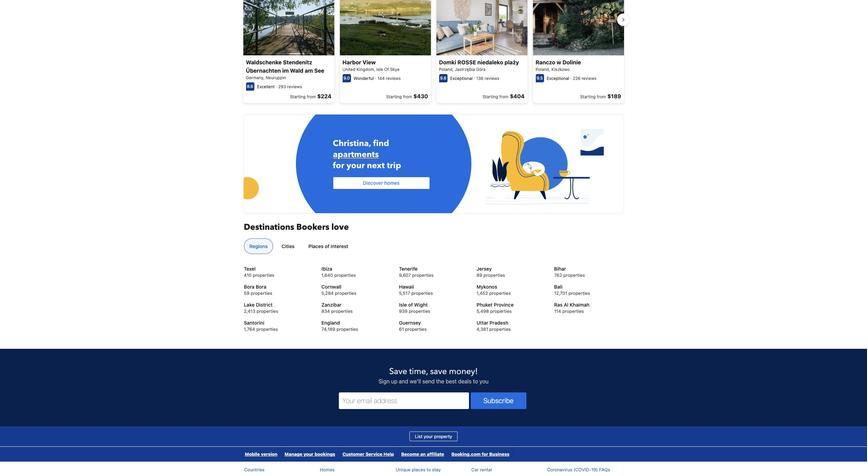 Task type: locate. For each thing, give the bounding box(es) containing it.
view
[[363, 59, 376, 65]]

for inside "christina, find apartments for your next trip"
[[333, 160, 345, 172]]

starting
[[290, 94, 306, 99], [387, 94, 402, 99], [483, 94, 499, 99], [581, 94, 596, 99]]

properties up hawaii link
[[413, 273, 434, 278]]

from left $430
[[403, 94, 412, 99]]

your for manage your bookings
[[304, 452, 314, 457]]

8.6 element
[[246, 82, 254, 91]]

properties down guernsey
[[406, 327, 427, 332]]

bora up 59
[[244, 284, 255, 290]]

1,452
[[477, 291, 488, 296]]

wald
[[290, 67, 304, 74]]

·
[[375, 76, 377, 81], [474, 76, 476, 81], [571, 76, 572, 81], [276, 84, 277, 89]]

from inside starting from $189
[[598, 94, 607, 99]]

your inside navigation
[[304, 452, 314, 457]]

5,517
[[399, 291, 411, 296]]

from inside starting from $404
[[500, 94, 509, 99]]

$404
[[510, 93, 525, 99]]

and
[[399, 379, 409, 385]]

1 vertical spatial isle
[[399, 302, 407, 308]]

starting inside "starting from $430"
[[387, 94, 402, 99]]

properties inside bihar 762 properties
[[564, 273, 585, 278]]

excellent element
[[257, 84, 275, 89]]

region containing waldschenke stendenitz übernachten im wald am see
[[238, 0, 630, 106]]

0 horizontal spatial exceptional
[[451, 76, 473, 81]]

booking.com
[[452, 452, 481, 457]]

3 from from the left
[[500, 94, 509, 99]]

exceptional · 136 reviews
[[451, 76, 500, 81]]

· for wald
[[276, 84, 277, 89]]

santorini link
[[244, 320, 313, 327]]

834
[[322, 309, 330, 314]]

your for list your property
[[424, 434, 433, 440]]

for left business
[[482, 452, 489, 457]]

9.5 element
[[536, 74, 544, 82]]

navigation inside save time, save money! footer
[[242, 447, 514, 462]]

your right manage
[[304, 452, 314, 457]]

properties up the khaimah
[[569, 291, 591, 296]]

exceptional down jastrzębia
[[451, 76, 473, 81]]

starting from $224
[[290, 93, 332, 99]]

hawaii
[[399, 284, 414, 290]]

$189
[[608, 93, 622, 99]]

· left 136
[[474, 76, 476, 81]]

zanzibar link
[[322, 302, 391, 309]]

properties down the khaimah
[[563, 309, 584, 314]]

properties inside jersey 89 properties
[[484, 273, 506, 278]]

list your property link
[[410, 432, 458, 442]]

properties up cornwall 5,284 properties on the left bottom of page
[[335, 273, 356, 278]]

region
[[238, 0, 630, 106]]

4 starting from the left
[[581, 94, 596, 99]]

isle left of
[[377, 67, 383, 72]]

ranczo w dolinie poland, kiszkowo
[[536, 59, 582, 72]]

59
[[244, 291, 250, 296]]

0 vertical spatial isle
[[377, 67, 383, 72]]

domki
[[440, 59, 457, 65]]

starting inside starting from $189
[[581, 94, 596, 99]]

exceptional element down kiszkowo
[[547, 76, 570, 81]]

from
[[307, 94, 316, 99], [403, 94, 412, 99], [500, 94, 509, 99], [598, 94, 607, 99]]

of left wight
[[409, 302, 413, 308]]

3 starting from the left
[[483, 94, 499, 99]]

poland, down the domki
[[440, 67, 454, 72]]

1 horizontal spatial poland,
[[536, 67, 551, 72]]

properties up the zanzibar link
[[335, 291, 357, 296]]

discover
[[363, 180, 383, 186]]

2 bora from the left
[[256, 284, 267, 290]]

4,381
[[477, 327, 489, 332]]

1 starting from the left
[[290, 94, 306, 99]]

find
[[373, 138, 390, 149]]

0 horizontal spatial exceptional element
[[451, 76, 473, 81]]

properties down "texel"
[[253, 273, 275, 278]]

version
[[261, 452, 278, 457]]

exceptional element
[[451, 76, 473, 81], [547, 76, 570, 81]]

89
[[477, 273, 483, 278]]

bihar 762 properties
[[555, 266, 585, 278]]

from for $224
[[307, 94, 316, 99]]

0 horizontal spatial for
[[333, 160, 345, 172]]

· left 226
[[571, 76, 572, 81]]

the
[[437, 379, 445, 385]]

from for $430
[[403, 94, 412, 99]]

144
[[378, 76, 385, 81]]

properties up "district" on the left of the page
[[251, 291, 272, 296]]

poland, inside domki rosse niedaleko plaży poland, jastrzębia góra
[[440, 67, 454, 72]]

of inside isle of wight 939 properties
[[409, 302, 413, 308]]

from left $189
[[598, 94, 607, 99]]

properties down "district" on the left of the page
[[257, 309, 278, 314]]

from inside "starting from $430"
[[403, 94, 412, 99]]

bora down texel 410 properties
[[256, 284, 267, 290]]

your right list at the bottom left
[[424, 434, 433, 440]]

christina, find apartments for your next trip
[[333, 138, 402, 172]]

affiliate
[[427, 452, 445, 457]]

properties
[[253, 273, 275, 278], [335, 273, 356, 278], [413, 273, 434, 278], [484, 273, 506, 278], [564, 273, 585, 278], [251, 291, 272, 296], [335, 291, 357, 296], [412, 291, 433, 296], [490, 291, 511, 296], [569, 291, 591, 296], [257, 309, 278, 314], [331, 309, 353, 314], [409, 309, 431, 314], [491, 309, 512, 314], [563, 309, 584, 314], [257, 327, 278, 332], [337, 327, 358, 332], [406, 327, 427, 332], [490, 327, 511, 332]]

1 exceptional element from the left
[[451, 76, 473, 81]]

mobile version
[[245, 452, 278, 457]]

$430
[[414, 93, 428, 99]]

· left 293
[[276, 84, 277, 89]]

of
[[385, 67, 389, 72]]

2 vertical spatial your
[[304, 452, 314, 457]]

2 horizontal spatial your
[[424, 434, 433, 440]]

reviews right 136
[[485, 76, 500, 81]]

harbor
[[343, 59, 362, 65]]

from left $404
[[500, 94, 509, 99]]

wonderful · 144 reviews
[[354, 76, 401, 81]]

guernsey
[[399, 320, 421, 326]]

texel
[[244, 266, 256, 272]]

starting inside starting from $404
[[483, 94, 499, 99]]

from for $404
[[500, 94, 509, 99]]

properties inside mykonos 1,452 properties
[[490, 291, 511, 296]]

reviews right 226
[[582, 76, 597, 81]]

poland, inside ranczo w dolinie poland, kiszkowo
[[536, 67, 551, 72]]

properties inside tenerife 9,607 properties
[[413, 273, 434, 278]]

9.0 element
[[343, 74, 351, 82]]

sign
[[379, 379, 390, 385]]

properties down the pradesh
[[490, 327, 511, 332]]

0 horizontal spatial of
[[325, 244, 330, 250]]

your
[[347, 160, 365, 172], [424, 434, 433, 440], [304, 452, 314, 457]]

starting down excellent · 293 reviews
[[290, 94, 306, 99]]

poland, down ranczo at the top right of page
[[536, 67, 551, 72]]

united
[[343, 67, 356, 72]]

for
[[333, 160, 345, 172], [482, 452, 489, 457]]

bora
[[244, 284, 255, 290], [256, 284, 267, 290]]

1 poland, from the left
[[440, 67, 454, 72]]

0 horizontal spatial your
[[304, 452, 314, 457]]

waldschenke stendenitz übernachten im wald am see germany, neuruppin
[[246, 59, 325, 80]]

list your property
[[415, 434, 453, 440]]

1,764
[[244, 327, 255, 332]]

isle inside harbor view united kingdom, isle of skye
[[377, 67, 383, 72]]

1 horizontal spatial of
[[409, 302, 413, 308]]

2 starting from the left
[[387, 94, 402, 99]]

properties down zanzibar
[[331, 309, 353, 314]]

1 horizontal spatial for
[[482, 452, 489, 457]]

12,701
[[555, 291, 568, 296]]

properties down province
[[491, 309, 512, 314]]

of
[[325, 244, 330, 250], [409, 302, 413, 308]]

1 vertical spatial of
[[409, 302, 413, 308]]

phuket province link
[[477, 302, 546, 309]]

your left "next"
[[347, 160, 365, 172]]

lake district link
[[244, 302, 313, 309]]

save time, save money! footer
[[0, 349, 868, 473]]

for inside navigation
[[482, 452, 489, 457]]

england 74,189 properties
[[322, 320, 358, 332]]

properties down santorini
[[257, 327, 278, 332]]

reviews down "skye"
[[386, 76, 401, 81]]

properties inside phuket province 5,498 properties
[[491, 309, 512, 314]]

0 vertical spatial of
[[325, 244, 330, 250]]

money!
[[449, 366, 478, 378]]

reviews for $189
[[582, 76, 597, 81]]

reviews for $404
[[485, 76, 500, 81]]

region inside main content
[[238, 0, 630, 106]]

2 exceptional element from the left
[[547, 76, 570, 81]]

cities button
[[276, 239, 300, 254]]

to
[[473, 379, 478, 385]]

properties down jersey
[[484, 273, 506, 278]]

1 from from the left
[[307, 94, 316, 99]]

properties inside isle of wight 939 properties
[[409, 309, 431, 314]]

from inside 'starting from $224'
[[307, 94, 316, 99]]

· for kiszkowo
[[571, 76, 572, 81]]

exceptional element down jastrzębia
[[451, 76, 473, 81]]

properties down wight
[[409, 309, 431, 314]]

booking.com for business
[[452, 452, 510, 457]]

isle inside isle of wight 939 properties
[[399, 302, 407, 308]]

jersey 89 properties
[[477, 266, 506, 278]]

save
[[390, 366, 408, 378]]

next
[[367, 160, 385, 172]]

0 vertical spatial your
[[347, 160, 365, 172]]

from for $189
[[598, 94, 607, 99]]

1 horizontal spatial exceptional element
[[547, 76, 570, 81]]

become an affiliate
[[402, 452, 445, 457]]

1 horizontal spatial bora
[[256, 284, 267, 290]]

hawaii link
[[399, 284, 468, 291]]

0 horizontal spatial poland,
[[440, 67, 454, 72]]

0 horizontal spatial bora
[[244, 284, 255, 290]]

of inside button
[[325, 244, 330, 250]]

1 exceptional from the left
[[451, 76, 473, 81]]

2 from from the left
[[403, 94, 412, 99]]

main content
[[237, 0, 630, 246]]

bihar link
[[555, 266, 624, 273]]

4 from from the left
[[598, 94, 607, 99]]

poland,
[[440, 67, 454, 72], [536, 67, 551, 72]]

isle up 939
[[399, 302, 407, 308]]

tab list
[[241, 239, 624, 255]]

properties up bali 12,701 properties
[[564, 273, 585, 278]]

customer service help link
[[339, 447, 398, 462]]

properties inside hawaii 5,517 properties
[[412, 291, 433, 296]]

starting for $430
[[387, 94, 402, 99]]

properties down england
[[337, 327, 358, 332]]

2 poland, from the left
[[536, 67, 551, 72]]

starting inside 'starting from $224'
[[290, 94, 306, 99]]

mykonos link
[[477, 284, 546, 291]]

best
[[446, 379, 457, 385]]

1 horizontal spatial exceptional
[[547, 76, 570, 81]]

starting down 226
[[581, 94, 596, 99]]

starting down 136
[[483, 94, 499, 99]]

· left 144
[[375, 76, 377, 81]]

navigation containing mobile version
[[242, 447, 514, 462]]

1 vertical spatial for
[[482, 452, 489, 457]]

2 exceptional from the left
[[547, 76, 570, 81]]

reviews right 293
[[287, 84, 302, 89]]

zanzibar 834 properties
[[322, 302, 353, 314]]

starting from $430
[[387, 93, 428, 99]]

exceptional down kiszkowo
[[547, 76, 570, 81]]

starting for $224
[[290, 94, 306, 99]]

am
[[305, 67, 313, 74]]

1 horizontal spatial isle
[[399, 302, 407, 308]]

· for poland,
[[474, 76, 476, 81]]

starting down "wonderful · 144 reviews"
[[387, 94, 402, 99]]

0 horizontal spatial isle
[[377, 67, 383, 72]]

texel link
[[244, 266, 313, 273]]

your inside "christina, find apartments for your next trip"
[[347, 160, 365, 172]]

for down christina,
[[333, 160, 345, 172]]

apartments
[[333, 149, 379, 161]]

1 vertical spatial your
[[424, 434, 433, 440]]

jersey
[[477, 266, 492, 272]]

1 horizontal spatial your
[[347, 160, 365, 172]]

of right the places
[[325, 244, 330, 250]]

district
[[256, 302, 273, 308]]

properties inside bora bora 59 properties
[[251, 291, 272, 296]]

properties inside lake district 2,413 properties
[[257, 309, 278, 314]]

0 vertical spatial for
[[333, 160, 345, 172]]

9.8
[[441, 75, 447, 81]]

properties up province
[[490, 291, 511, 296]]

navigation
[[242, 447, 514, 462]]

properties up wight
[[412, 291, 433, 296]]

from left $224
[[307, 94, 316, 99]]

bookings
[[315, 452, 336, 457]]

wonderful element
[[354, 76, 374, 81]]



Task type: describe. For each thing, give the bounding box(es) containing it.
of for places
[[325, 244, 330, 250]]

ras
[[555, 302, 563, 308]]

9.8 element
[[440, 74, 448, 82]]

starting from $189
[[581, 93, 622, 99]]

9.0
[[344, 75, 350, 81]]

cornwall link
[[322, 284, 391, 291]]

harbor view united kingdom, isle of skye
[[343, 59, 400, 72]]

ibiza
[[322, 266, 333, 272]]

discover homes
[[363, 180, 400, 186]]

1 bora from the left
[[244, 284, 255, 290]]

2,413
[[244, 309, 256, 314]]

properties inside texel 410 properties
[[253, 273, 275, 278]]

bora bora 59 properties
[[244, 284, 272, 296]]

tenerife
[[399, 266, 418, 272]]

skye
[[390, 67, 400, 72]]

love
[[332, 222, 349, 233]]

9,607
[[399, 273, 411, 278]]

starting from $404
[[483, 93, 525, 99]]

interest
[[331, 244, 349, 250]]

jastrzębia
[[455, 67, 475, 72]]

property
[[435, 434, 453, 440]]

isle of wight link
[[399, 302, 468, 309]]

manage your bookings
[[285, 452, 336, 457]]

ras al khaimah link
[[555, 302, 624, 309]]

starting for $404
[[483, 94, 499, 99]]

reviews for $430
[[386, 76, 401, 81]]

places of interest
[[309, 244, 349, 250]]

74,189
[[322, 327, 336, 332]]

properties inside the guernsey 61 properties
[[406, 327, 427, 332]]

· for isle
[[375, 76, 377, 81]]

exceptional for w
[[547, 76, 570, 81]]

properties inside santorini 1,764 properties
[[257, 327, 278, 332]]

subscribe button
[[471, 393, 527, 410]]

$224
[[318, 93, 332, 99]]

places
[[309, 244, 324, 250]]

england link
[[322, 320, 391, 327]]

province
[[494, 302, 514, 308]]

phuket province 5,498 properties
[[477, 302, 514, 314]]

customer
[[343, 452, 365, 457]]

übernachten
[[246, 67, 281, 74]]

stendenitz
[[283, 59, 312, 65]]

customer service help
[[343, 452, 394, 457]]

trip
[[387, 160, 402, 172]]

exceptional · 226 reviews
[[547, 76, 597, 81]]

bihar
[[555, 266, 567, 272]]

hawaii 5,517 properties
[[399, 284, 433, 296]]

wonderful
[[354, 76, 374, 81]]

time,
[[410, 366, 428, 378]]

you
[[480, 379, 489, 385]]

properties inside "zanzibar 834 properties"
[[331, 309, 353, 314]]

neuruppin
[[266, 75, 286, 80]]

business
[[490, 452, 510, 457]]

texel 410 properties
[[244, 266, 275, 278]]

cornwall
[[322, 284, 342, 290]]

9.5
[[537, 75, 543, 81]]

exceptional element for w
[[547, 76, 570, 81]]

bali 12,701 properties
[[555, 284, 591, 296]]

pradesh
[[490, 320, 509, 326]]

exceptional for rosse
[[451, 76, 473, 81]]

properties inside england 74,189 properties
[[337, 327, 358, 332]]

bali
[[555, 284, 563, 290]]

762
[[555, 273, 563, 278]]

manage your bookings link
[[281, 447, 339, 462]]

ras al khaimah 114 properties
[[555, 302, 590, 314]]

w
[[557, 59, 562, 65]]

136
[[477, 76, 484, 81]]

become an affiliate link
[[398, 447, 448, 462]]

properties inside cornwall 5,284 properties
[[335, 291, 357, 296]]

61
[[399, 327, 404, 332]]

properties inside bali 12,701 properties
[[569, 291, 591, 296]]

114
[[555, 309, 562, 314]]

uttar pradesh 4,381 properties
[[477, 320, 511, 332]]

exceptional element for rosse
[[451, 76, 473, 81]]

5,284
[[322, 291, 334, 296]]

uttar pradesh link
[[477, 320, 546, 327]]

properties inside the uttar pradesh 4,381 properties
[[490, 327, 511, 332]]

up
[[391, 379, 398, 385]]

rosse
[[458, 59, 477, 65]]

deals
[[459, 379, 472, 385]]

of for isle
[[409, 302, 413, 308]]

domki rosse niedaleko plaży poland, jastrzębia góra
[[440, 59, 519, 72]]

bora bora link
[[244, 284, 313, 291]]

germany,
[[246, 75, 265, 80]]

8.6
[[247, 84, 253, 89]]

properties inside ras al khaimah 114 properties
[[563, 309, 584, 314]]

we'll
[[410, 379, 421, 385]]

an
[[421, 452, 426, 457]]

Your email address email field
[[339, 393, 469, 410]]

destinations bookers love
[[244, 222, 349, 233]]

excellent
[[257, 84, 275, 89]]

list
[[415, 434, 423, 440]]

plaży
[[505, 59, 519, 65]]

tab list containing regions
[[241, 239, 624, 255]]

reviews for $224
[[287, 84, 302, 89]]

kingdom,
[[357, 67, 376, 72]]

manage
[[285, 452, 303, 457]]

main content containing christina, find
[[237, 0, 630, 246]]

cornwall 5,284 properties
[[322, 284, 357, 296]]

properties inside ibiza 1,640 properties
[[335, 273, 356, 278]]

mykonos 1,452 properties
[[477, 284, 511, 296]]

mobile version link
[[242, 447, 281, 462]]

939
[[399, 309, 408, 314]]

excellent · 293 reviews
[[257, 84, 302, 89]]

starting for $189
[[581, 94, 596, 99]]



Task type: vqa. For each thing, say whether or not it's contained in the screenshot.


